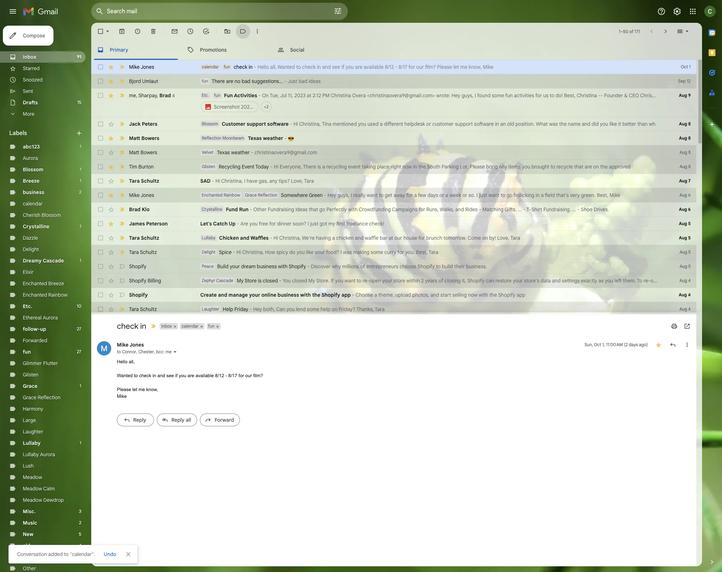 Task type: describe. For each thing, give the bounding box(es) containing it.
the down the can
[[490, 292, 497, 298]]

hi for chicken and waffles
[[273, 235, 278, 241]]

glimmer
[[23, 360, 42, 367]]

store,
[[675, 278, 688, 284]]

, left chester
[[136, 349, 137, 354]]

enchanted rainbow inside labels navigation
[[23, 292, 68, 298]]

28 ͏‌ from the left
[[560, 292, 561, 298]]

christina, left "tina"
[[299, 121, 321, 127]]

1 vertical spatial at
[[389, 235, 393, 241]]

please inside please let me know, mike
[[117, 387, 131, 392]]

settings
[[562, 278, 580, 284]]

39 ͏‌ from the left
[[574, 292, 575, 298]]

1 horizontal spatial let
[[453, 64, 459, 70]]

the left south
[[418, 164, 426, 170]]

help
[[321, 306, 330, 313]]

, left bcc:
[[154, 349, 155, 354]]

1 vertical spatial just
[[310, 221, 318, 227]]

aug for glisten recycling event today - hi everyone, there is a recycling event taking place right now in the south parking lot. please bring any items you brought to recycle that are on the approved
[[680, 164, 687, 169]]

0 horizontal spatial texas
[[217, 149, 230, 156]]

1 support from the left
[[247, 121, 266, 127]]

0 horizontal spatial or
[[426, 121, 431, 127]]

your right the build
[[230, 263, 240, 270]]

enchanted inside the check in main content
[[202, 192, 223, 198]]

peace
[[202, 264, 214, 269]]

shopify billing
[[129, 278, 161, 284]]

cell inside row
[[200, 92, 675, 113]]

helpdesk
[[404, 121, 425, 127]]

blossom for blossom
[[23, 166, 43, 173]]

i left "really"
[[351, 192, 352, 199]]

taking
[[362, 164, 376, 170]]

pm
[[322, 92, 330, 99]]

aurora for lullaby aurora
[[40, 452, 55, 458]]

having
[[316, 235, 331, 241]]

selling
[[452, 292, 467, 298]]

a left 'recycling'
[[322, 164, 325, 170]]

christina, down recycling
[[221, 178, 243, 184]]

0 horizontal spatial best,
[[416, 249, 428, 256]]

row containing brad klo
[[91, 202, 696, 217]]

0 vertical spatial wanted
[[278, 64, 295, 70]]

aug for somewhere green - hey guys, i really want to get away for a few days or a week or so. i just want to go frolicking in a field that's very green. best, mike
[[680, 192, 687, 198]]

1 horizontal spatial there
[[303, 164, 316, 170]]

conversation added to "calendar".
[[17, 551, 95, 558]]

2 app from the left
[[517, 292, 525, 298]]

calendar for calendar link at the top
[[23, 201, 43, 207]]

1 vertical spatial aug 4
[[679, 292, 691, 298]]

5 ͏‌ from the left
[[531, 292, 532, 298]]

founder
[[604, 92, 623, 99]]

1 vertical spatial film?
[[253, 373, 263, 378]]

6 row from the top
[[91, 145, 696, 160]]

tim
[[129, 164, 137, 170]]

34 ͏‌ from the left
[[568, 292, 569, 298]]

and left start
[[431, 292, 439, 298]]

aug 6 for crystalline fund run - other fundraising ideas that go perfectly with crowdfunding campaigns for runs, walks, and rides - matching gifts. ... - t-shirt fundraising. ... - shoe drives.
[[679, 207, 691, 212]]

0 vertical spatial texas
[[248, 135, 262, 141]]

peters
[[142, 121, 157, 127]]

20 ﻿͏ from the left
[[513, 263, 513, 270]]

42 ͏‌ from the left
[[578, 292, 579, 298]]

1 vertical spatial hey
[[328, 192, 336, 199]]

online
[[261, 292, 276, 298]]

1 for dreamy cascade
[[80, 258, 81, 263]]

get
[[385, 192, 392, 199]]

bowers for texas
[[141, 149, 157, 156]]

to left get
[[379, 192, 384, 199]]

0 vertical spatial at
[[307, 92, 311, 99]]

27 ﻿͏ from the left
[[522, 263, 522, 270]]

12 ﻿͏ from the left
[[503, 263, 503, 270]]

aug 9
[[679, 93, 691, 98]]

mike right green.
[[610, 192, 620, 199]]

shopify down if
[[321, 292, 340, 298]]

a left field
[[541, 192, 544, 199]]

bring
[[486, 164, 498, 170]]

3 ͏‌ from the left
[[528, 292, 529, 298]]

5 row from the top
[[91, 131, 696, 145]]

i right so.
[[477, 192, 478, 199]]

starred
[[23, 65, 40, 72]]

0 vertical spatial now
[[402, 164, 412, 170]]

2 horizontal spatial calendar
[[202, 64, 219, 70]]

14 row from the top
[[91, 259, 696, 274]]

1 horizontal spatial 8/12
[[385, 64, 394, 70]]

0 horizontal spatial of
[[360, 263, 365, 270]]

2 horizontal spatial business
[[278, 292, 299, 298]]

1 vertical spatial all,
[[129, 359, 135, 364]]

a left few
[[414, 192, 417, 199]]

harmony link
[[23, 406, 43, 412]]

shopify left the billing
[[129, 278, 146, 284]]

2 horizontal spatial or
[[463, 192, 467, 199]]

fun left "activities"
[[505, 92, 513, 99]]

0 vertical spatial love,
[[291, 178, 303, 184]]

in left important because it matched one of your importance filters. switch
[[140, 321, 146, 331]]

dazzle link
[[23, 235, 38, 241]]

position.
[[516, 121, 535, 127]]

a left theme,
[[374, 292, 377, 298]]

9 row from the top
[[91, 188, 696, 202]]

as
[[599, 278, 604, 284]]

starred image
[[655, 341, 662, 348]]

0 vertical spatial of
[[629, 29, 634, 34]]

t-
[[526, 206, 531, 213]]

burton
[[138, 164, 154, 170]]

35 ﻿͏ from the left
[[532, 263, 532, 270]]

0 horizontal spatial any
[[269, 178, 277, 184]]

shopify up years
[[417, 263, 435, 270]]

1 horizontal spatial see
[[332, 64, 340, 70]]

fund
[[226, 206, 238, 213]]

cascade for dreamy
[[43, 258, 64, 264]]

11 ͏‌ from the left
[[538, 292, 540, 298]]

with down the spicy on the top of the page
[[278, 263, 288, 270]]

grace inside row
[[245, 192, 257, 198]]

1 horizontal spatial some
[[371, 249, 383, 256]]

shoe
[[581, 206, 592, 213]]

oct 1
[[681, 64, 691, 70]]

0 vertical spatial on
[[593, 164, 599, 170]]

with up freelance
[[348, 206, 358, 213]]

2 vertical spatial jones
[[129, 342, 144, 348]]

schultz for spice
[[140, 249, 157, 256]]

hi right sad
[[215, 178, 220, 184]]

0 horizontal spatial brad
[[129, 206, 141, 213]]

27 for follow-up
[[77, 326, 81, 332]]

1 ﻿͏ from the left
[[489, 263, 489, 270]]

26 ﻿͏ from the left
[[520, 263, 520, 270]]

1 horizontal spatial just
[[479, 192, 487, 199]]

friday
[[234, 306, 248, 313]]

grace reflection inside row
[[245, 192, 277, 198]]

8 ͏‌ from the left
[[534, 292, 536, 298]]

to up just
[[296, 64, 301, 70]]

archive image
[[118, 28, 125, 35]]

28 ﻿͏ from the left
[[523, 263, 523, 270]]

etc. inside labels navigation
[[23, 303, 32, 310]]

38 ͏‌ from the left
[[573, 292, 574, 298]]

jack peters
[[129, 121, 157, 127]]

if inside row
[[341, 64, 344, 70]]

everyone,
[[280, 164, 302, 170]]

1 horizontal spatial love,
[[497, 235, 509, 241]]

22 ﻿͏ from the left
[[515, 263, 515, 270]]

1 overa from the left
[[352, 92, 366, 99]]

a left week
[[445, 192, 448, 199]]

snooze image
[[187, 28, 194, 35]]

2 vertical spatial blossom
[[42, 212, 61, 218]]

aug for peace build your dream business with shopify - discover why millions of entrepreneurs choose shopify to build their business. ﻿͏ ﻿͏ ﻿͏ ﻿͏ ﻿͏ ﻿͏ ﻿͏ ﻿͏ ﻿͏ ﻿͏ ﻿͏ ﻿͏ ﻿͏ ﻿͏ ﻿͏ ﻿͏ ﻿͏ ﻿͏ ﻿͏ ﻿͏ ﻿͏ ﻿͏ ﻿͏ ﻿͏ ﻿͏ ﻿͏ ﻿͏ ﻿͏ ﻿͏ ﻿͏ ﻿͏ ﻿͏ ﻿͏ ﻿͏ ﻿͏ ﻿͏ ﻿͏ ﻿͏ ﻿͏ ﻿͏ ﻿͏
[[680, 264, 687, 269]]

more image
[[254, 28, 261, 35]]

9 ͏‌ from the left
[[536, 292, 537, 298]]

19 ͏‌ from the left
[[548, 292, 550, 298]]

the left name
[[559, 121, 567, 127]]

0 vertical spatial oct
[[681, 64, 688, 70]]

ethereal
[[23, 315, 42, 321]]

2 horizontal spatial want
[[488, 192, 499, 199]]

jones for check in
[[141, 64, 154, 70]]

making
[[353, 249, 369, 256]]

inbox for inbox link
[[23, 54, 36, 60]]

1 vertical spatial business
[[257, 263, 277, 270]]

have
[[247, 178, 257, 184]]

2 open from the left
[[651, 278, 662, 284]]

follow-
[[23, 326, 40, 333]]

other link
[[23, 566, 36, 572]]

1 horizontal spatial or
[[439, 192, 444, 199]]

to left "recycle"
[[551, 164, 555, 170]]

labels image
[[240, 28, 247, 35]]

in left an
[[495, 121, 499, 127]]

support image
[[657, 7, 666, 16]]

with up the lend
[[300, 292, 311, 298]]

12
[[687, 78, 691, 84]]

fun activities - on tue, jul 11, 2023 at 2:12 pm christina overa <christinaovera9@gmail.com> wrote: hey guys, i found some fun activities for us to do! best, christina -- founder & ceo christina overa
[[224, 92, 675, 99]]

1 software from the left
[[267, 121, 289, 127]]

we're
[[302, 235, 315, 241]]

row containing me
[[91, 88, 696, 117]]

23 ͏‌ from the left
[[554, 292, 555, 298]]

days inside cell
[[629, 342, 638, 347]]

12 ͏‌ from the left
[[540, 292, 541, 298]]

the down the store. on the left of page
[[312, 292, 320, 298]]

0 horizontal spatial hey
[[253, 306, 262, 313]]

2 vertical spatial mike jones
[[117, 342, 144, 348]]

to connor , chester , bcc: me
[[117, 349, 172, 354]]

than
[[637, 121, 648, 127]]

rainbow inside the check in main content
[[224, 192, 240, 198]]

a right used
[[380, 121, 383, 127]]

2 my from the left
[[308, 278, 315, 284]]

37 ﻿͏ from the left
[[534, 263, 534, 270]]

to left build
[[436, 263, 441, 270]]

sad
[[200, 178, 211, 184]]

0 vertical spatial brad
[[159, 92, 171, 99]]

mike up connor
[[117, 342, 128, 348]]

fun inside labels navigation
[[23, 349, 31, 355]]

to left connor
[[117, 349, 121, 354]]

19 ﻿͏ from the left
[[511, 263, 511, 270]]

3 ﻿͏ from the left
[[491, 263, 491, 270]]

social tab
[[272, 40, 361, 60]]

photos,
[[412, 292, 429, 298]]

meadow for meadow calm
[[23, 486, 42, 492]]

me inside please let me know, mike
[[139, 387, 145, 392]]

crowdfunding
[[359, 206, 391, 213]]

field
[[545, 192, 555, 199]]

in up fun there are no bad suggestions... - just bad ideas
[[249, 64, 253, 70]]

to up gifts.
[[501, 192, 505, 199]]

aurora link
[[23, 155, 38, 161]]

walks,
[[440, 206, 454, 213]]

labels heading
[[9, 130, 76, 137]]

1,
[[602, 342, 605, 347]]

recycling
[[326, 164, 347, 170]]

brad klo
[[129, 206, 150, 213]]

<christinaovera9@gmail.com>
[[367, 92, 435, 99]]

chester
[[138, 349, 154, 354]]

shopify right it,
[[467, 278, 485, 284]]

i right the "soon?" at the top left
[[308, 221, 309, 227]]

26 ͏‌ from the left
[[557, 292, 559, 298]]

4 ͏‌ from the left
[[529, 292, 531, 298]]

check up no
[[234, 64, 247, 70]]

1 closed from the left
[[263, 278, 278, 284]]

36 ͏‌ from the left
[[570, 292, 571, 298]]

1 vertical spatial grace
[[23, 383, 37, 390]]

and down are
[[240, 235, 249, 241]]

2 software from the left
[[474, 121, 494, 127]]

aug 4 for you closed my store. if you want to re-open your store within 2 years of closing it, shopify can restore your store's data and settings exactly as you left them. to re-open your store, contact
[[680, 278, 691, 283]]

business inside labels navigation
[[23, 189, 44, 196]]

and down bcc:
[[157, 373, 165, 378]]

soon?
[[293, 221, 306, 227]]

do!
[[556, 92, 563, 99]]

1 horizontal spatial guys,
[[462, 92, 474, 99]]

1 open from the left
[[369, 278, 381, 284]]

, down umlaut
[[157, 92, 158, 99]]

mike up brad klo
[[129, 192, 140, 199]]

your left store,
[[663, 278, 673, 284]]

0 horizontal spatial want
[[345, 278, 355, 284]]

in left field
[[536, 192, 540, 199]]

2 horizontal spatial our
[[416, 64, 424, 70]]

a right having
[[332, 235, 335, 241]]

0 horizontal spatial wanted
[[117, 373, 133, 378]]

10
[[77, 304, 81, 309]]

inbox link
[[23, 54, 36, 60]]

and left did
[[582, 121, 590, 127]]

the left 'approved'
[[600, 164, 608, 170]]

hi for customer support software
[[293, 121, 298, 127]]

matt bowers for moonbeam
[[129, 135, 159, 141]]

1 vertical spatial now
[[468, 292, 477, 298]]

blossom customer support software - hi christina, tina mentioned you used a different helpdesk or customer support software in an old position. what was the name and did you like it better than wh
[[202, 121, 656, 127]]

labels
[[9, 130, 27, 137]]

ooo
[[23, 554, 35, 561]]

1 for abc123
[[80, 144, 81, 149]]

40 ͏‌ from the left
[[575, 292, 577, 298]]

0 horizontal spatial days
[[427, 192, 438, 199]]

0 horizontal spatial is
[[258, 278, 262, 284]]

james
[[129, 221, 145, 227]]

1 vertical spatial best,
[[597, 192, 608, 199]]

15 ﻿͏ from the left
[[506, 263, 506, 270]]

brought
[[531, 164, 549, 170]]

1 horizontal spatial go
[[507, 192, 512, 199]]

crystalline fund run - other fundraising ideas that go perfectly with crowdfunding campaigns for runs, walks, and rides - matching gifts. ... - t-shirt fundraising. ... - shoe drives.
[[202, 206, 609, 213]]

spice
[[219, 249, 232, 256]]

1 horizontal spatial all,
[[270, 64, 277, 70]]

cherish
[[23, 212, 40, 218]]

old inside labels navigation
[[23, 543, 30, 549]]

22 ͏‌ from the left
[[552, 292, 554, 298]]

hi right spice at the top left of page
[[236, 249, 241, 256]]

2 horizontal spatial some
[[492, 92, 504, 99]]

34 ﻿͏ from the left
[[531, 263, 531, 270]]

1 vertical spatial see
[[166, 373, 174, 378]]

thanks,
[[356, 306, 374, 313]]

4 inside me , sharpay , brad 4
[[172, 93, 175, 98]]

9
[[688, 93, 691, 98]]

please for film?
[[437, 64, 452, 70]]

2 closed from the left
[[292, 278, 307, 284]]

1 vertical spatial reflection
[[258, 192, 277, 198]]

0 vertical spatial aurora
[[23, 155, 38, 161]]

2 overa from the left
[[662, 92, 675, 99]]

check up please let me know, mike in the left bottom of the page
[[139, 373, 151, 378]]

0 horizontal spatial hello
[[117, 359, 127, 364]]

17 ﻿͏ from the left
[[509, 263, 509, 270]]

1 re- from the left
[[363, 278, 369, 284]]

to right us
[[550, 92, 554, 99]]

36 ﻿͏ from the left
[[533, 263, 533, 270]]

to down hello all,
[[134, 373, 138, 378]]

aug for zephyr cascade my store is closed - you closed my store. if you want to re-open your store within 2 years of closing it, shopify can restore your store's data and settings exactly as you left them. to re-open your store, contact
[[680, 278, 687, 283]]

4 for shopify billing
[[688, 278, 691, 283]]

lullaby for lullaby aurora
[[23, 452, 39, 458]]

crystalline for crystalline
[[23, 223, 49, 230]]

and right the data
[[552, 278, 561, 284]]

21 ͏‌ from the left
[[551, 292, 552, 298]]

laughter for laughter help friday - hey both, can you lend some help on friday? thanks, tara
[[202, 307, 219, 312]]

12 row from the top
[[91, 231, 696, 245]]

lullaby for lullaby chicken and waffles - hi christina, we're having a chicken and waffle bar at our house for brunch tomorrow. come on by! love, tara
[[202, 235, 215, 241]]

fun down promotions tab
[[224, 64, 230, 70]]

closing
[[445, 278, 461, 284]]

sun, oct 1, 11:00 am (2 days ago) cell
[[585, 341, 648, 348]]

bjord
[[129, 78, 141, 84]]

schultz for chicken
[[141, 235, 159, 241]]

32 ͏‌ from the left
[[565, 292, 566, 298]]

added
[[48, 551, 63, 558]]

i left the have
[[244, 178, 245, 184]]

your left "store's"
[[513, 278, 523, 284]]

row containing shopify billing
[[91, 274, 706, 288]]

new
[[23, 531, 33, 538]]

0 vertical spatial weather
[[263, 135, 283, 141]]

more
[[23, 111, 34, 117]]

0 vertical spatial 8/17
[[399, 64, 407, 70]]

2:12
[[313, 92, 321, 99]]

mike jones for somewhere
[[129, 192, 154, 199]]

1 horizontal spatial best,
[[564, 92, 576, 99]]

your left online
[[249, 292, 260, 298]]

dreamy
[[23, 258, 42, 264]]

delight for delight spice - hi christina, how spicy do you like your food? i was making some curry for you. best, tara
[[202, 249, 215, 255]]

gmail image
[[23, 4, 62, 19]]

shopify down shopify billing
[[129, 292, 148, 298]]

snoozed
[[23, 77, 43, 83]]

29 ͏‌ from the left
[[561, 292, 563, 298]]

2 8 from the top
[[688, 135, 691, 141]]

bjord umlaut
[[129, 78, 158, 84]]

no
[[235, 78, 240, 84]]

you
[[283, 278, 291, 284]]

0 horizontal spatial that
[[309, 206, 318, 213]]

and left 'rides'
[[455, 206, 464, 213]]

tab list inside the check in main content
[[91, 40, 702, 60]]

aug 6 for somewhere green - hey guys, i really want to get away for a few days or a week or so. i just want to go frolicking in a field that's very green. best, mike
[[680, 192, 691, 198]]

41 ﻿͏ from the left
[[540, 263, 540, 270]]

25 ﻿͏ from the left
[[519, 263, 519, 270]]

0 horizontal spatial like
[[306, 249, 314, 256]]

and down social tab
[[322, 64, 331, 70]]

older image
[[662, 28, 669, 35]]

1 horizontal spatial our
[[395, 235, 402, 241]]

main menu image
[[9, 7, 17, 16]]

mike up bjord
[[129, 64, 140, 70]]

crystalline for crystalline fund run - other fundraising ideas that go perfectly with crowdfunding campaigns for runs, walks, and rides - matching gifts. ... - t-shirt fundraising. ... - shoe drives.
[[202, 207, 222, 212]]

and right the create on the left
[[218, 292, 227, 298]]

16 ﻿͏ from the left
[[508, 263, 508, 270]]

report spam image
[[134, 28, 141, 35]]

i left found on the right of page
[[475, 92, 476, 99]]

meadow dewdrop
[[23, 497, 64, 504]]

1 horizontal spatial want
[[367, 192, 378, 199]]

1 vertical spatial weather
[[231, 149, 250, 156]]

Starred checkbox
[[655, 341, 662, 348]]

important because it matched one of your importance filters. switch
[[150, 323, 157, 330]]

0 vertical spatial know,
[[469, 64, 482, 70]]

tips?
[[279, 178, 290, 184]]

10 ﻿͏ from the left
[[500, 263, 500, 270]]

1 tara schultz from the top
[[129, 178, 159, 184]]

enchanted rainbow inside the check in main content
[[202, 192, 240, 198]]

1 horizontal spatial any
[[499, 164, 507, 170]]

5 for hi christina, we're having a chicken and waffle bar at our house for brunch tomorrow. come on by! love, tara
[[688, 235, 691, 241]]

1 row from the top
[[91, 60, 696, 74]]

tara schultz for help
[[129, 306, 157, 313]]

in up please let me know, mike in the left bottom of the page
[[153, 373, 156, 378]]

in up the ideas
[[317, 64, 321, 70]]

oct inside cell
[[594, 342, 601, 347]]

delete image
[[150, 28, 157, 35]]

0 vertical spatial breeze
[[23, 178, 40, 184]]

1 ͏‌ from the left
[[525, 292, 527, 298]]

39 ﻿͏ from the left
[[537, 263, 537, 270]]

7 ͏‌ from the left
[[533, 292, 534, 298]]

2 vertical spatial grace
[[23, 395, 36, 401]]

perfectly
[[326, 206, 347, 213]]

with down the can
[[479, 292, 488, 298]]

your left food?
[[315, 249, 325, 256]]

2 support from the left
[[455, 121, 473, 127]]

0 vertical spatial that
[[574, 164, 583, 170]]

2 bad from the left
[[299, 78, 307, 84]]

matt bowers for texas
[[129, 149, 157, 156]]

really
[[353, 192, 366, 199]]

5 inside labels navigation
[[79, 532, 81, 537]]

27 for fun
[[77, 349, 81, 355]]

check!
[[369, 221, 384, 227]]

0 vertical spatial there
[[212, 78, 225, 84]]

21 ﻿͏ from the left
[[514, 263, 514, 270]]

zephyr
[[202, 278, 215, 283]]

us
[[543, 92, 548, 99]]

inbox for inbox button
[[161, 323, 172, 329]]

11 ﻿͏ from the left
[[501, 263, 501, 270]]

3 christina from the left
[[640, 92, 661, 99]]

reflection inside labels navigation
[[38, 395, 61, 401]]

0 horizontal spatial was
[[343, 249, 352, 256]]

abc123 link
[[23, 144, 40, 150]]

large
[[23, 417, 36, 424]]

1 horizontal spatial film?
[[425, 64, 436, 70]]

alert containing conversation added to "calendar".
[[9, 16, 711, 564]]

ideas
[[295, 206, 308, 213]]

gifts.
[[505, 206, 517, 213]]



Task type: vqa. For each thing, say whether or not it's contained in the screenshot.


Task type: locate. For each thing, give the bounding box(es) containing it.
hi for recycling event today
[[274, 164, 278, 170]]

etc. inside row
[[202, 93, 209, 98]]

1 app from the left
[[342, 292, 351, 298]]

1 vertical spatial aug 6
[[679, 207, 691, 212]]

None checkbox
[[97, 63, 104, 71], [97, 92, 104, 99], [97, 149, 104, 156], [97, 177, 104, 185], [97, 220, 104, 227], [97, 235, 104, 242], [97, 249, 104, 256], [97, 277, 104, 284], [97, 63, 104, 71], [97, 92, 104, 99], [97, 149, 104, 156], [97, 177, 104, 185], [97, 220, 104, 227], [97, 235, 104, 242], [97, 249, 104, 256], [97, 277, 104, 284]]

know, inside please let me know, mike
[[146, 387, 158, 392]]

row containing tim burton
[[91, 160, 696, 174]]

settings image
[[673, 7, 681, 16]]

somewhere green - hey guys, i really want to get away for a few days or a week or so. i just want to go frolicking in a field that's very green. best, mike
[[281, 192, 620, 199]]

1 horizontal spatial cascade
[[216, 278, 233, 283]]

1 matt from the top
[[129, 135, 140, 141]]

0 vertical spatial just
[[479, 192, 487, 199]]

1 horizontal spatial software
[[474, 121, 494, 127]]

1 for blossom
[[80, 167, 81, 172]]

christinaovera9@gmail.com
[[255, 149, 317, 156]]

0 vertical spatial available
[[364, 64, 384, 70]]

available inside row
[[364, 64, 384, 70]]

all, down connor
[[129, 359, 135, 364]]

store
[[394, 278, 405, 284]]

2 for music
[[79, 520, 81, 526]]

, left "sharpay" at the top left
[[136, 92, 137, 99]]

sun,
[[585, 342, 593, 347]]

texas up recycling
[[217, 149, 230, 156]]

1 vertical spatial bowers
[[141, 149, 157, 156]]

inbox
[[23, 54, 36, 60], [161, 323, 172, 329]]

calendar inside button
[[181, 323, 199, 329]]

run
[[239, 206, 249, 213]]

31 ﻿͏ from the left
[[527, 263, 527, 270]]

1 horizontal spatial app
[[517, 292, 525, 298]]

sent
[[23, 88, 33, 94]]

6 for hey guys, i really want to get away for a few days or a week or so. i just want to go frolicking in a field that's very green. best, mike
[[688, 192, 691, 198]]

enchanted for enchanted rainbow link on the bottom of page
[[23, 292, 47, 298]]

blossom for blossom customer support software - hi christina, tina mentioned you used a different helpdesk or customer support software in an old position. what was the name and did you like it better than wh
[[202, 121, 218, 127]]

hello up fun there are no bad suggestions... - just bad ideas
[[257, 64, 269, 70]]

13 ﻿͏ from the left
[[504, 263, 504, 270]]

37 ͏‌ from the left
[[571, 292, 573, 298]]

aug for lullaby chicken and waffles - hi christina, we're having a chicken and waffle bar at our house for brunch tomorrow. come on by! love, tara
[[679, 235, 687, 241]]

is right store
[[258, 278, 262, 284]]

0 vertical spatial other
[[253, 206, 267, 213]]

inbox inside labels navigation
[[23, 54, 36, 60]]

reflection inside reflection moonbeam texas weather
[[202, 135, 221, 141]]

tara schultz for spice
[[129, 249, 157, 256]]

alert
[[9, 16, 711, 564]]

your left store
[[382, 278, 392, 284]]

1 horizontal spatial on
[[482, 235, 488, 241]]

1 for breeze
[[80, 178, 81, 184]]

0 vertical spatial cascade
[[43, 258, 64, 264]]

cascade
[[43, 258, 64, 264], [216, 278, 233, 283]]

help
[[223, 306, 233, 313]]

cascade for zephyr
[[216, 278, 233, 283]]

build
[[442, 263, 453, 270]]

row
[[91, 60, 696, 74], [91, 74, 696, 88], [91, 88, 696, 117], [91, 117, 696, 131], [91, 131, 696, 145], [91, 145, 696, 160], [91, 160, 696, 174], [91, 174, 696, 188], [91, 188, 696, 202], [91, 202, 696, 217], [91, 217, 696, 231], [91, 231, 696, 245], [91, 245, 696, 259], [91, 259, 696, 274], [91, 274, 706, 288], [91, 288, 696, 302], [91, 302, 696, 316]]

2 christina from the left
[[577, 92, 597, 99]]

0 horizontal spatial bad
[[242, 78, 250, 84]]

cascade down the build
[[216, 278, 233, 283]]

lullaby chicken and waffles - hi christina, we're having a chicken and waffle bar at our house for brunch tomorrow. come on by! love, tara
[[202, 235, 520, 241]]

in
[[249, 64, 253, 70], [317, 64, 321, 70], [495, 121, 499, 127], [413, 164, 417, 170], [536, 192, 540, 199], [140, 321, 146, 331], [153, 373, 156, 378]]

grace reflection inside labels navigation
[[23, 395, 61, 401]]

91
[[77, 54, 81, 60]]

love, right tips?
[[291, 178, 303, 184]]

crystalline
[[202, 207, 222, 212], [23, 223, 49, 230]]

tab list
[[702, 23, 722, 547], [91, 40, 702, 60]]

let up fun activities - on tue, jul 11, 2023 at 2:12 pm christina overa <christinaovera9@gmail.com> wrote: hey guys, i found some fun activities for us to do! best, christina -- founder & ceo christina overa
[[453, 64, 459, 70]]

aug for crystalline fund run - other fundraising ideas that go perfectly with crowdfunding campaigns for runs, walks, and rides - matching gifts. ... - t-shirt fundraising. ... - shoe drives.
[[679, 207, 687, 212]]

cell containing fun activities
[[200, 92, 675, 113]]

0 vertical spatial some
[[492, 92, 504, 99]]

3 meadow from the top
[[23, 497, 42, 504]]

approved
[[609, 164, 631, 170]]

sharpay
[[138, 92, 157, 99]]

cascade inside labels navigation
[[43, 258, 64, 264]]

glisten up grace link
[[23, 372, 38, 378]]

meadow dewdrop link
[[23, 497, 64, 504]]

laughter inside labels navigation
[[23, 429, 43, 435]]

fun up glimmer
[[23, 349, 31, 355]]

follow-up link
[[23, 326, 46, 333]]

glisten inside 'glisten recycling event today - hi everyone, there is a recycling event taking place right now in the south parking lot. please bring any items you brought to recycle that are on the approved'
[[202, 164, 215, 169]]

build
[[217, 263, 228, 270]]

6 ﻿͏ from the left
[[495, 263, 495, 270]]

1 50 of 171
[[619, 29, 640, 34]]

1 vertical spatial 8/17
[[228, 373, 237, 378]]

to right the added
[[64, 551, 69, 558]]

now right right
[[402, 164, 412, 170]]

17 row from the top
[[91, 302, 696, 316]]

crystalline inside labels navigation
[[23, 223, 49, 230]]

reflection down gas,
[[258, 192, 277, 198]]

matt down jack
[[129, 135, 140, 141]]

overa
[[352, 92, 366, 99], [662, 92, 675, 99]]

sep 12
[[678, 78, 691, 84]]

1 for old
[[80, 543, 81, 549]]

0 horizontal spatial 8/12
[[215, 373, 224, 378]]

14 ﻿͏ from the left
[[505, 263, 505, 270]]

aug 5 for discover why millions of entrepreneurs choose shopify to build their business. ﻿͏ ﻿͏ ﻿͏ ﻿͏ ﻿͏ ﻿͏ ﻿͏ ﻿͏ ﻿͏ ﻿͏ ﻿͏ ﻿͏ ﻿͏ ﻿͏ ﻿͏ ﻿͏ ﻿͏ ﻿͏ ﻿͏ ﻿͏ ﻿͏ ﻿͏ ﻿͏ ﻿͏ ﻿͏ ﻿͏ ﻿͏ ﻿͏ ﻿͏ ﻿͏ ﻿͏ ﻿͏ ﻿͏ ﻿͏ ﻿͏ ﻿͏ ﻿͏ ﻿͏ ﻿͏ ﻿͏ ﻿͏
[[680, 264, 691, 269]]

tara schultz for chicken
[[129, 235, 159, 241]]

1 vertical spatial enchanted rainbow
[[23, 292, 68, 298]]

0 vertical spatial see
[[332, 64, 340, 70]]

1 horizontal spatial closed
[[292, 278, 307, 284]]

other inside labels navigation
[[23, 566, 36, 572]]

31 ͏‌ from the left
[[564, 292, 565, 298]]

meadow for meadow dewdrop
[[23, 497, 42, 504]]

blossom left customer
[[202, 121, 218, 127]]

2 matt bowers from the top
[[129, 149, 157, 156]]

christina, up dream
[[242, 249, 264, 256]]

matt for moonbeam
[[129, 135, 140, 141]]

want
[[367, 192, 378, 199], [488, 192, 499, 199], [345, 278, 355, 284]]

aug 8 for hi christina, tina mentioned you used a different helpdesk or customer support software in an old position. what was the name and did you like it better than wh
[[679, 121, 691, 127]]

2 for business
[[79, 190, 81, 195]]

wrote:
[[436, 92, 450, 99]]

2 ﻿͏ from the left
[[490, 263, 490, 270]]

see down to connor , chester , bcc: me
[[166, 373, 174, 378]]

business
[[23, 189, 44, 196], [257, 263, 277, 270], [278, 292, 299, 298]]

support right customer at the top of page
[[455, 121, 473, 127]]

some left curry
[[371, 249, 383, 256]]

Search mail text field
[[107, 8, 314, 15]]

drafts link
[[23, 99, 38, 106]]

mark as unread image
[[171, 28, 178, 35]]

1 horizontal spatial wanted
[[278, 64, 295, 70]]

week
[[449, 192, 461, 199]]

4 for shopify
[[688, 292, 691, 298]]

it,
[[462, 278, 466, 284]]

customer
[[432, 121, 454, 127]]

old up conversation
[[23, 543, 30, 549]]

8 for hi christina, tina mentioned you used a different helpdesk or customer support software in an old position. what was the name and did you like it better than wh
[[688, 121, 691, 127]]

0 horizontal spatial know,
[[146, 387, 158, 392]]

glisten for glisten recycling event today - hi everyone, there is a recycling event taking place right now in the south parking lot. please bring any items you brought to recycle that are on the approved
[[202, 164, 215, 169]]

move to image
[[224, 28, 231, 35]]

aug 4 for hey both, can you lend some help on friday? thanks, tara
[[680, 307, 691, 312]]

forwarded
[[23, 338, 47, 344]]

0 horizontal spatial breeze
[[23, 178, 40, 184]]

29 ﻿͏ from the left
[[524, 263, 524, 270]]

6 for other fundraising ideas that go perfectly with crowdfunding campaigns for runs, walks, and rides - matching gifts. ... - t-shirt fundraising. ... - shoe drives.
[[688, 207, 691, 212]]

fun down promotions
[[202, 78, 208, 84]]

8 for hi everyone, there is a recycling event taking place right now in the south parking lot. please bring any items you brought to recycle that are on the approved
[[688, 164, 691, 169]]

to
[[296, 64, 301, 70], [550, 92, 554, 99], [551, 164, 555, 170], [379, 192, 384, 199], [501, 192, 505, 199], [436, 263, 441, 270], [357, 278, 361, 284], [117, 349, 121, 354], [134, 373, 138, 378], [64, 551, 69, 558]]

matt for texas
[[129, 149, 139, 156]]

any right gas,
[[269, 178, 277, 184]]

etc. link
[[23, 303, 32, 310]]

None search field
[[91, 3, 348, 20]]

aurora down lullaby 'link'
[[40, 452, 55, 458]]

lullaby for lullaby
[[23, 440, 41, 447]]

1 bad from the left
[[242, 78, 250, 84]]

38 ﻿͏ from the left
[[536, 263, 536, 270]]

1 horizontal spatial laughter
[[202, 307, 219, 312]]

glimmer flutter
[[23, 360, 58, 367]]

2 vertical spatial lullaby
[[23, 452, 39, 458]]

start
[[440, 292, 451, 298]]

2 ͏‌ from the left
[[527, 292, 528, 298]]

13 row from the top
[[91, 245, 696, 259]]

row containing bjord umlaut
[[91, 74, 696, 88]]

0 vertical spatial go
[[507, 192, 512, 199]]

please let me know, mike
[[117, 387, 158, 399]]

or left so.
[[463, 192, 467, 199]]

aurora down "abc123" "link"
[[23, 155, 38, 161]]

just
[[479, 192, 487, 199], [310, 221, 318, 227]]

matt bowers down jack peters
[[129, 135, 159, 141]]

items
[[509, 164, 521, 170]]

mike inside please let me know, mike
[[117, 394, 127, 399]]

aug for laughter help friday - hey both, can you lend some help on friday? thanks, tara
[[680, 307, 687, 312]]

11 row from the top
[[91, 217, 696, 231]]

labels navigation
[[0, 23, 91, 572]]

16 row from the top
[[91, 288, 696, 302]]

guys, up perfectly
[[338, 192, 350, 199]]

meadow for meadow link
[[23, 474, 42, 481]]

jones
[[141, 64, 154, 70], [141, 192, 154, 199], [129, 342, 144, 348]]

0 horizontal spatial glisten
[[23, 372, 38, 378]]

1 horizontal spatial hey
[[328, 192, 336, 199]]

1 vertical spatial mike jones
[[129, 192, 154, 199]]

2 vertical spatial hey
[[253, 306, 262, 313]]

35 ͏‌ from the left
[[569, 292, 570, 298]]

runs,
[[426, 206, 439, 213]]

tab list containing primary
[[91, 40, 702, 60]]

row containing james peterson
[[91, 217, 696, 231]]

by!
[[489, 235, 496, 241]]

1 horizontal spatial that
[[574, 164, 583, 170]]

1 vertical spatial aurora
[[43, 315, 58, 321]]

0 horizontal spatial calendar
[[23, 201, 43, 207]]

lullaby aurora
[[23, 452, 55, 458]]

0 horizontal spatial rainbow
[[48, 292, 68, 298]]

to up choose
[[357, 278, 361, 284]]

1 vertical spatial any
[[269, 178, 277, 184]]

0 vertical spatial old
[[507, 121, 514, 127]]

just left got
[[310, 221, 318, 227]]

1 horizontal spatial support
[[455, 121, 473, 127]]

10 ͏‌ from the left
[[537, 292, 538, 298]]

know,
[[469, 64, 482, 70], [146, 387, 158, 392]]

jack
[[129, 121, 141, 127]]

2 vertical spatial some
[[307, 306, 319, 313]]

... left t-
[[518, 206, 522, 213]]

... left shoe
[[572, 206, 576, 213]]

software
[[267, 121, 289, 127], [474, 121, 494, 127]]

aug 8 for christinaovera9@gmail.com
[[680, 150, 691, 155]]

5 ﻿͏ from the left
[[494, 263, 494, 270]]

0 horizontal spatial business
[[23, 189, 44, 196]]

cascade inside zephyr cascade my store is closed - you closed my store. if you want to re-open your store within 2 years of closing it, shopify can restore your store's data and settings exactly as you left them. to re-open your store, contact
[[216, 278, 233, 283]]

please for lot.
[[470, 164, 485, 170]]

tara schultz up important because it matched one of your importance filters. switch
[[129, 306, 157, 313]]

fun inside fun there are no bad suggestions... - just bad ideas
[[202, 78, 208, 84]]

͏‌
[[525, 292, 527, 298], [527, 292, 528, 298], [528, 292, 529, 298], [529, 292, 531, 298], [531, 292, 532, 298], [532, 292, 533, 298], [533, 292, 534, 298], [534, 292, 536, 298], [536, 292, 537, 298], [537, 292, 538, 298], [538, 292, 540, 298], [540, 292, 541, 298], [541, 292, 542, 298], [542, 292, 543, 298], [543, 292, 545, 298], [545, 292, 546, 298], [546, 292, 547, 298], [547, 292, 548, 298], [548, 292, 550, 298], [550, 292, 551, 298], [551, 292, 552, 298], [552, 292, 554, 298], [554, 292, 555, 298], [555, 292, 556, 298], [556, 292, 557, 298], [557, 292, 559, 298], [559, 292, 560, 298], [560, 292, 561, 298], [561, 292, 563, 298], [562, 292, 564, 298], [564, 292, 565, 298], [565, 292, 566, 298], [566, 292, 568, 298], [568, 292, 569, 298], [569, 292, 570, 298], [570, 292, 571, 298], [571, 292, 573, 298], [573, 292, 574, 298], [574, 292, 575, 298], [575, 292, 577, 298], [577, 292, 578, 298], [578, 292, 579, 298]]

2 vertical spatial on
[[332, 306, 337, 313]]

glisten recycling event today - hi everyone, there is a recycling event taking place right now in the south parking lot. please bring any items you brought to recycle that are on the approved
[[202, 164, 631, 170]]

promotions tab
[[181, 40, 271, 60]]

1 horizontal spatial know,
[[469, 64, 482, 70]]

social
[[290, 47, 304, 53]]

grace down grace link
[[23, 395, 36, 401]]

christina left founder
[[577, 92, 597, 99]]

old link
[[23, 543, 30, 549]]

33 ﻿͏ from the left
[[529, 263, 529, 270]]

18 ͏‌ from the left
[[547, 292, 548, 298]]

4 8 from the top
[[688, 164, 691, 169]]

1 vertical spatial if
[[175, 373, 178, 378]]

toggle split pane mode image
[[676, 28, 684, 35]]

2 vertical spatial of
[[439, 278, 443, 284]]

check in - hello all, wanted to check in and see if you are available 8/12 - 8/17 for our film? please let me know, mike
[[234, 64, 494, 70]]

breeze down blossom link
[[23, 178, 40, 184]]

store's
[[524, 278, 539, 284]]

create
[[200, 292, 217, 298]]

bowers up burton
[[141, 149, 157, 156]]

1 vertical spatial go
[[319, 206, 325, 213]]

0 horizontal spatial christina
[[331, 92, 351, 99]]

0 horizontal spatial guys,
[[338, 192, 350, 199]]

0 horizontal spatial 8/17
[[228, 373, 237, 378]]

delight inside labels navigation
[[23, 246, 39, 253]]

if
[[331, 278, 334, 284]]

forwarded link
[[23, 338, 47, 344]]

1 horizontal spatial hello
[[257, 64, 269, 70]]

add to tasks image
[[202, 28, 210, 35]]

0 vertical spatial grace
[[245, 192, 257, 198]]

2 meadow from the top
[[23, 486, 42, 492]]

1 vertical spatial hello
[[117, 359, 127, 364]]

fun
[[224, 92, 233, 99]]

meadow down meadow link
[[23, 486, 42, 492]]

delight up peace
[[202, 249, 215, 255]]

check up connor
[[117, 321, 138, 331]]

want down millions
[[345, 278, 355, 284]]

delight inside the delight spice - hi christina, how spicy do you like your food? i was making some curry for you. best, tara
[[202, 249, 215, 255]]

you
[[346, 64, 354, 70], [358, 121, 366, 127], [600, 121, 608, 127], [522, 164, 530, 170], [249, 221, 258, 227], [297, 249, 305, 256], [335, 278, 343, 284], [605, 278, 613, 284], [287, 306, 295, 313], [179, 373, 186, 378]]

1 my from the left
[[237, 278, 244, 284]]

me
[[460, 64, 467, 70], [129, 92, 136, 99], [166, 349, 172, 354], [139, 387, 145, 392]]

aug for blossom customer support software - hi christina, tina mentioned you used a different helpdesk or customer support software in an old position. what was the name and did you like it better than wh
[[679, 121, 687, 127]]

crystalline inside crystalline fund run - other fundraising ideas that go perfectly with crowdfunding campaigns for runs, walks, and rides - matching gifts. ... - t-shirt fundraising. ... - shoe drives.
[[202, 207, 222, 212]]

umlaut
[[142, 78, 158, 84]]

delight for delight
[[23, 246, 39, 253]]

aug 5 for hi christina, how spicy do you like your food? i was making some curry for you. best, tara
[[680, 249, 691, 255]]

matt up "tim" in the left top of the page
[[129, 149, 139, 156]]

1 vertical spatial breeze
[[48, 280, 64, 287]]

7 row from the top
[[91, 160, 696, 174]]

fun inside button
[[208, 323, 214, 329]]

meadow up the misc. on the left of page
[[23, 497, 42, 504]]

and left the waffle
[[355, 235, 364, 241]]

wanted to check in and see if you are available 8/12 - 8/17 for our film?
[[117, 373, 264, 378]]

2 27 from the top
[[77, 349, 81, 355]]

23 ﻿͏ from the left
[[517, 263, 517, 270]]

contact
[[689, 278, 706, 284]]

2 vertical spatial aurora
[[40, 452, 55, 458]]

25 ͏‌ from the left
[[556, 292, 557, 298]]

9 ﻿͏ from the left
[[499, 263, 499, 270]]

overa down check in - hello all, wanted to check in and see if you are available 8/12 - 8/17 for our film? please let me know, mike
[[352, 92, 366, 99]]

row containing jack peters
[[91, 117, 696, 131]]

all, up suggestions...
[[270, 64, 277, 70]]

schultz for help
[[140, 306, 157, 313]]

1 meadow from the top
[[23, 474, 42, 481]]

15 row from the top
[[91, 274, 706, 288]]

calendar for calendar button
[[181, 323, 199, 329]]

0 vertical spatial enchanted
[[202, 192, 223, 198]]

undo
[[104, 551, 116, 558]]

2 inside the check in main content
[[421, 278, 424, 284]]

hi right today
[[274, 164, 278, 170]]

0 vertical spatial film?
[[425, 64, 436, 70]]

1 vertical spatial grace reflection
[[23, 395, 61, 401]]

0 horizontal spatial some
[[307, 306, 319, 313]]

0 vertical spatial 2
[[79, 190, 81, 195]]

32 ﻿͏ from the left
[[528, 263, 528, 270]]

17 ͏‌ from the left
[[546, 292, 547, 298]]

software up 😎 icon
[[267, 121, 289, 127]]

11:00 am
[[606, 342, 623, 347]]

aug for delight spice - hi christina, how spicy do you like your food? i was making some curry for you. best, tara
[[680, 249, 687, 255]]

conversation
[[17, 551, 47, 558]]

jones for somewhere green
[[141, 192, 154, 199]]

8 for christinaovera9@gmail.com
[[688, 150, 691, 155]]

lullaby inside lullaby chicken and waffles - hi christina, we're having a chicken and waffle bar at our house for brunch tomorrow. come on by! love, tara
[[202, 235, 215, 241]]

bowers for moonbeam
[[141, 135, 159, 141]]

glisten for glisten
[[23, 372, 38, 378]]

wanted up just
[[278, 64, 295, 70]]

1 horizontal spatial if
[[341, 64, 344, 70]]

4 tara schultz from the top
[[129, 306, 157, 313]]

mike up found on the right of page
[[483, 64, 494, 70]]

jones up to connor , chester , bcc: me
[[129, 342, 144, 348]]

1 vertical spatial guys,
[[338, 192, 350, 199]]

do
[[289, 249, 295, 256]]

1 vertical spatial enchanted
[[23, 280, 47, 287]]

fun left fun
[[214, 93, 220, 98]]

velvet
[[202, 150, 213, 155]]

guys, left found on the right of page
[[462, 92, 474, 99]]

0 horizontal spatial re-
[[363, 278, 369, 284]]

40 ﻿͏ from the left
[[538, 263, 538, 270]]

1 horizontal spatial like
[[609, 121, 617, 127]]

0 vertical spatial is
[[317, 164, 321, 170]]

shirt
[[531, 206, 542, 213]]

None checkbox
[[97, 28, 104, 35], [97, 78, 104, 85], [97, 120, 104, 128], [97, 135, 104, 142], [97, 163, 104, 170], [97, 192, 104, 199], [97, 206, 104, 213], [97, 263, 104, 270], [97, 292, 104, 299], [97, 306, 104, 313], [97, 28, 104, 35], [97, 78, 104, 85], [97, 120, 104, 128], [97, 135, 104, 142], [97, 163, 104, 170], [97, 192, 104, 199], [97, 206, 104, 213], [97, 263, 104, 270], [97, 292, 104, 299], [97, 306, 104, 313]]

2 re- from the left
[[644, 278, 651, 284]]

1 matt bowers from the top
[[129, 135, 159, 141]]

music link
[[23, 520, 37, 526]]

aug for reflection moonbeam texas weather
[[679, 135, 687, 141]]

16 ͏‌ from the left
[[545, 292, 546, 298]]

30 ﻿͏ from the left
[[526, 263, 526, 270]]

fun there are no bad suggestions... - just bad ideas
[[202, 78, 321, 84]]

1 horizontal spatial etc.
[[202, 93, 209, 98]]

0 vertical spatial if
[[341, 64, 344, 70]]

1 vertical spatial days
[[629, 342, 638, 347]]

now
[[402, 164, 412, 170], [468, 292, 477, 298]]

&
[[624, 92, 628, 99]]

2 vertical spatial aug 4
[[680, 307, 691, 312]]

grace reflection down gas,
[[245, 192, 277, 198]]

20 ͏‌ from the left
[[550, 292, 551, 298]]

lend
[[296, 306, 306, 313]]

tara schultz down burton
[[129, 178, 159, 184]]

re- right to
[[644, 278, 651, 284]]

shopify down the restore at the top
[[498, 292, 515, 298]]

1 vertical spatial blossom
[[23, 166, 43, 173]]

24 ͏‌ from the left
[[555, 292, 556, 298]]

texas
[[248, 135, 262, 141], [217, 149, 230, 156]]

1 horizontal spatial enchanted rainbow
[[202, 192, 240, 198]]

0 horizontal spatial my
[[237, 278, 244, 284]]

mike jones up brad klo
[[129, 192, 154, 199]]

other inside row
[[253, 206, 267, 213]]

0 vertical spatial inbox
[[23, 54, 36, 60]]

was left making
[[343, 249, 352, 256]]

1 ... from the left
[[518, 206, 522, 213]]

1 horizontal spatial delight
[[202, 249, 215, 255]]

glisten inside labels navigation
[[23, 372, 38, 378]]

connor
[[122, 349, 136, 354]]

aurora
[[23, 155, 38, 161], [43, 315, 58, 321], [40, 452, 55, 458]]

4 for tara schultz
[[688, 307, 691, 312]]

mike jones for check
[[129, 64, 154, 70]]

1 horizontal spatial re-
[[644, 278, 651, 284]]

24 ﻿͏ from the left
[[518, 263, 518, 270]]

advanced search options image
[[331, 4, 345, 18]]

1 for crystalline
[[80, 224, 81, 229]]

0 vertical spatial blossom
[[202, 121, 218, 127]]

1 vertical spatial available
[[196, 373, 214, 378]]

cherish blossom
[[23, 212, 61, 218]]

😎 image
[[288, 136, 294, 142]]

in left south
[[413, 164, 417, 170]]

30 ͏‌ from the left
[[562, 292, 564, 298]]

3 row from the top
[[91, 88, 696, 117]]

old inside the check in main content
[[507, 121, 514, 127]]

shopify up shopify billing
[[129, 263, 146, 270]]

2 row from the top
[[91, 74, 696, 88]]

enchanted breeze link
[[23, 280, 64, 287]]

2 horizontal spatial hey
[[452, 92, 460, 99]]

meadow down lush link
[[23, 474, 42, 481]]

0 horizontal spatial just
[[310, 221, 318, 227]]

dream
[[241, 263, 256, 270]]

breeze up enchanted rainbow link on the bottom of page
[[48, 280, 64, 287]]

lush link
[[23, 463, 34, 469]]

aurora for ethereal aurora
[[43, 315, 58, 321]]

0 vertical spatial glisten
[[202, 164, 215, 169]]

calendar down promotions
[[202, 64, 219, 70]]

1 vertical spatial rainbow
[[48, 292, 68, 298]]

14 ͏‌ from the left
[[542, 292, 543, 298]]

0 horizontal spatial please
[[117, 387, 131, 392]]

glisten down velvet
[[202, 164, 215, 169]]

1 for grace
[[80, 383, 81, 389]]

let inside please let me know, mike
[[132, 387, 137, 392]]

13 ͏‌ from the left
[[541, 292, 542, 298]]

check in main content
[[91, 23, 706, 572]]

blossom inside blossom customer support software - hi christina, tina mentioned you used a different helpdesk or customer support software in an old position. what was the name and did you like it better than wh
[[202, 121, 218, 127]]

+2
[[264, 104, 269, 109]]

27 ͏‌ from the left
[[559, 292, 560, 298]]

1 for ooo
[[80, 555, 81, 560]]

5 for discover why millions of entrepreneurs choose shopify to build their business. ﻿͏ ﻿͏ ﻿͏ ﻿͏ ﻿͏ ﻿͏ ﻿͏ ﻿͏ ﻿͏ ﻿͏ ﻿͏ ﻿͏ ﻿͏ ﻿͏ ﻿͏ ﻿͏ ﻿͏ ﻿͏ ﻿͏ ﻿͏ ﻿͏ ﻿͏ ﻿͏ ﻿͏ ﻿͏ ﻿͏ ﻿͏ ﻿͏ ﻿͏ ﻿͏ ﻿͏ ﻿͏ ﻿͏ ﻿͏ ﻿͏ ﻿͏ ﻿͏ ﻿͏ ﻿͏ ﻿͏ ﻿͏
[[688, 264, 691, 269]]

weather down reflection moonbeam texas weather on the left top of the page
[[231, 149, 250, 156]]

hi up how
[[273, 235, 278, 241]]

if
[[341, 64, 344, 70], [175, 373, 178, 378]]

hey inside cell
[[452, 92, 460, 99]]

0 vertical spatial bowers
[[141, 135, 159, 141]]

2 vertical spatial our
[[245, 373, 252, 378]]

33 ͏‌ from the left
[[566, 292, 568, 298]]

delight down dazzle link on the top of page
[[23, 246, 39, 253]]

brunch
[[426, 235, 442, 241]]

0 vertical spatial any
[[499, 164, 507, 170]]

i right food?
[[341, 249, 342, 256]]

primary tab
[[91, 40, 181, 60]]

delight link
[[23, 246, 39, 253]]

search mail image
[[93, 5, 106, 18]]

matt
[[129, 135, 140, 141], [129, 149, 139, 156]]

15
[[77, 100, 81, 105]]

free
[[259, 221, 268, 227]]

primary
[[110, 47, 128, 53]]

5 for hi christina, how spicy do you like your food? i was making some curry for you. best, tara
[[688, 249, 691, 255]]

brad right "sharpay" at the top left
[[159, 92, 171, 99]]

are
[[240, 221, 248, 227]]

some right found on the right of page
[[492, 92, 504, 99]]

rainbow inside labels navigation
[[48, 292, 68, 298]]

41 ͏‌ from the left
[[577, 292, 578, 298]]

2 ... from the left
[[572, 206, 576, 213]]

15 ͏‌ from the left
[[543, 292, 545, 298]]

1 vertical spatial on
[[482, 235, 488, 241]]

aug 5 for hi christina, we're having a chicken and waffle bar at our house for brunch tomorrow. come on by! love, tara
[[679, 235, 691, 241]]

re- up choose
[[363, 278, 369, 284]]

1 for lullaby
[[80, 441, 81, 446]]

on left the by!
[[482, 235, 488, 241]]

lullaby down laughter link
[[23, 440, 41, 447]]

check up the ideas
[[302, 64, 316, 70]]

laughter inside laughter help friday - hey both, can you lend some help on friday? thanks, tara
[[202, 307, 219, 312]]

that's
[[556, 192, 569, 199]]

1 vertical spatial our
[[395, 235, 402, 241]]

christina, down let's catch up - are you free for dinner soon? i just got my first freelance check!
[[279, 235, 301, 241]]

the
[[559, 121, 567, 127], [418, 164, 426, 170], [600, 164, 608, 170], [312, 292, 320, 298], [490, 292, 497, 298]]

laughter for laughter
[[23, 429, 43, 435]]

aug for velvet texas weather - christinaovera9@gmail.com
[[680, 150, 687, 155]]

inbox inside inbox button
[[161, 323, 172, 329]]

8 row from the top
[[91, 174, 696, 188]]

go up gifts.
[[507, 192, 512, 199]]

enchanted for enchanted breeze link
[[23, 280, 47, 287]]

best, right green.
[[597, 192, 608, 199]]

lullaby aurora link
[[23, 452, 55, 458]]

6 ͏‌ from the left
[[532, 292, 533, 298]]

better
[[622, 121, 636, 127]]

3 8 from the top
[[688, 150, 691, 155]]

10 row from the top
[[91, 202, 696, 217]]

calendar inside labels navigation
[[23, 201, 43, 207]]

grace reflection up harmony link at the left bottom of the page
[[23, 395, 61, 401]]

within
[[406, 278, 420, 284]]

1 horizontal spatial was
[[549, 121, 558, 127]]

reflection moonbeam texas weather
[[202, 135, 283, 141]]

cell
[[200, 92, 675, 113]]

shopify down do
[[289, 263, 306, 270]]

app up the friday?
[[342, 292, 351, 298]]

delight spice - hi christina, how spicy do you like your food? i was making some curry for you. best, tara
[[202, 249, 438, 256]]

inbox button
[[160, 323, 173, 330]]

aug 8 for hi everyone, there is a recycling event taking place right now in the south parking lot. please bring any items you brought to recycle that are on the approved
[[680, 164, 691, 169]]

1 vertical spatial 6
[[688, 207, 691, 212]]

elixir
[[23, 269, 34, 276]]

2 horizontal spatial christina
[[640, 92, 661, 99]]



